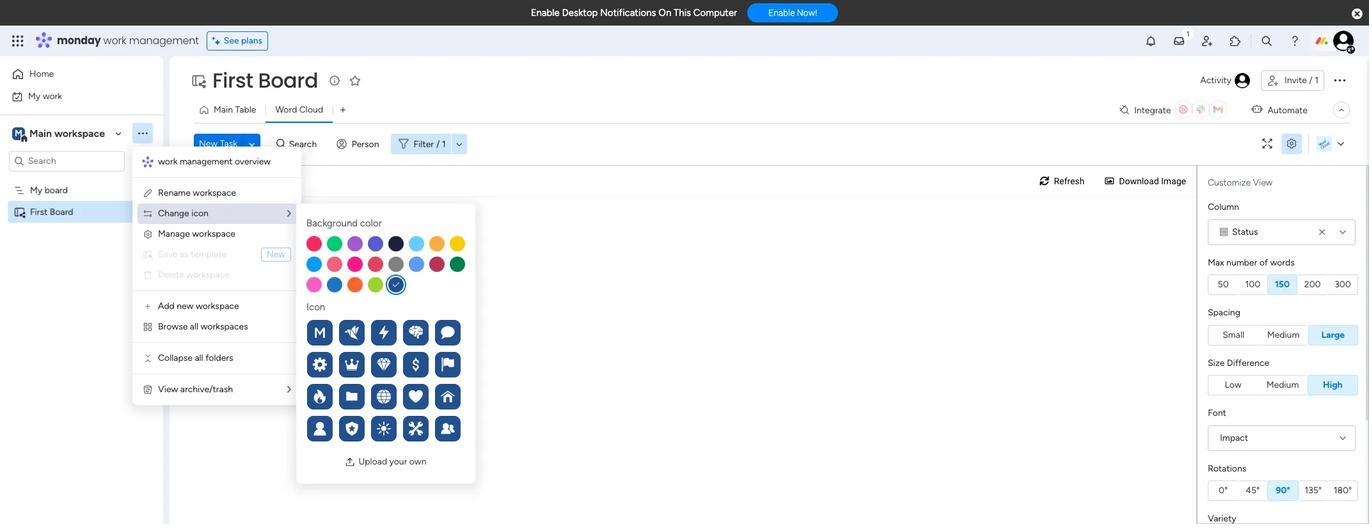 Task type: describe. For each thing, give the bounding box(es) containing it.
add new workspace
[[158, 301, 239, 312]]

change icon
[[158, 208, 209, 219]]

icon
[[307, 301, 325, 313]]

180° button
[[1328, 481, 1359, 501]]

now!
[[797, 8, 817, 18]]

workspace image
[[12, 126, 25, 140]]

workspace up workspaces
[[196, 301, 239, 312]]

person
[[352, 139, 379, 149]]

invite
[[1285, 75, 1307, 86]]

desktop
[[562, 7, 598, 19]]

monday
[[57, 33, 101, 48]]

/ for filter
[[437, 139, 440, 149]]

my work button
[[8, 86, 138, 107]]

autopilot image
[[1252, 101, 1263, 118]]

cloud
[[299, 104, 323, 115]]

collapse
[[158, 353, 193, 364]]

apps image
[[1229, 35, 1242, 47]]

filter
[[414, 139, 434, 149]]

inbox image
[[1173, 35, 1186, 47]]

angle down image
[[249, 139, 255, 149]]

new for new task
[[199, 138, 218, 149]]

delete
[[158, 269, 184, 280]]

icon
[[191, 208, 209, 219]]

m inside workspace 'icon'
[[15, 128, 22, 139]]

v2 status outline image
[[1220, 228, 1228, 236]]

filter / 1
[[414, 139, 446, 149]]

integrate
[[1135, 105, 1171, 116]]

medium for spacing
[[1268, 329, 1300, 340]]

word
[[275, 104, 297, 115]]

difference
[[1227, 357, 1270, 368]]

notifications
[[600, 7, 656, 19]]

add to favorites image
[[349, 74, 362, 87]]

main for main workspace
[[29, 127, 52, 139]]

home button
[[8, 64, 138, 84]]

main for main table
[[214, 104, 233, 115]]

small button
[[1208, 325, 1259, 345]]

home
[[29, 68, 54, 79]]

add
[[158, 301, 175, 312]]

rename
[[158, 188, 191, 198]]

list box containing my board
[[0, 177, 163, 396]]

view archive/trash
[[158, 384, 233, 395]]

dapulse integrations image
[[1120, 105, 1130, 115]]

workspace options image
[[136, 127, 149, 140]]

Search in workspace field
[[27, 154, 107, 168]]

main table button
[[194, 100, 266, 120]]

0 vertical spatial management
[[129, 33, 199, 48]]

collapse all folders image
[[143, 353, 153, 364]]

template
[[191, 249, 227, 260]]

browse
[[158, 321, 188, 332]]

change
[[158, 208, 189, 219]]

Search field
[[286, 135, 324, 153]]

folders
[[206, 353, 233, 364]]

all for browse
[[190, 321, 198, 332]]

workspace for manage workspace
[[192, 228, 235, 239]]

invite / 1 button
[[1261, 70, 1325, 91]]

collapse all folders
[[158, 353, 233, 364]]

1 vertical spatial management
[[180, 156, 233, 167]]

dapulse close image
[[1352, 8, 1363, 20]]

activity
[[1201, 75, 1232, 86]]

status
[[1233, 226, 1259, 237]]

first board inside list box
[[30, 206, 73, 217]]

new for new
[[267, 249, 285, 260]]

browse all workspaces image
[[143, 322, 153, 332]]

monday work management
[[57, 33, 199, 48]]

1 image
[[1183, 26, 1194, 41]]

100 button
[[1238, 275, 1268, 295]]

45°
[[1246, 485, 1260, 496]]

200
[[1305, 279, 1321, 290]]

computer
[[694, 7, 737, 19]]

spacing
[[1208, 307, 1241, 318]]

1 horizontal spatial first board
[[212, 66, 318, 95]]

my work
[[28, 91, 62, 101]]

plans
[[241, 35, 262, 46]]

workspace for rename workspace
[[193, 188, 236, 198]]

enable for enable desktop notifications on this computer
[[531, 7, 560, 19]]

first inside list box
[[30, 206, 48, 217]]

service icon image
[[143, 250, 153, 260]]

90° button
[[1268, 481, 1299, 501]]

medium for size difference
[[1267, 380, 1299, 390]]

enable for enable now!
[[769, 8, 795, 18]]

low button
[[1208, 375, 1258, 396]]

1 for invite / 1
[[1315, 75, 1319, 86]]

menu containing work management overview
[[132, 147, 301, 405]]

max
[[1208, 257, 1225, 268]]

see plans button
[[207, 31, 268, 51]]

small
[[1223, 329, 1245, 340]]

main table
[[214, 104, 256, 115]]

enable now!
[[769, 8, 817, 18]]

new
[[177, 301, 194, 312]]

notifications image
[[1145, 35, 1158, 47]]

low
[[1225, 380, 1242, 390]]

135° button
[[1299, 481, 1328, 501]]

arrow down image
[[452, 136, 467, 152]]

background color
[[307, 218, 382, 229]]

high button
[[1308, 375, 1359, 396]]

workspace for main workspace
[[54, 127, 105, 139]]

1 for filter / 1
[[442, 139, 446, 149]]

2 vertical spatial work
[[158, 156, 178, 167]]

add new workspace image
[[143, 301, 153, 312]]

board inside list box
[[50, 206, 73, 217]]

large button
[[1309, 325, 1359, 345]]

upload your own
[[359, 456, 427, 467]]

as
[[180, 249, 188, 260]]

0°
[[1219, 485, 1228, 496]]

work management overview
[[158, 156, 271, 167]]

new task button
[[194, 134, 243, 154]]

my for my board
[[30, 185, 42, 196]]



Task type: locate. For each thing, give the bounding box(es) containing it.
rotations
[[1208, 463, 1247, 474]]

first up main table
[[212, 66, 253, 95]]

workspace
[[54, 127, 105, 139], [193, 188, 236, 198], [192, 228, 235, 239], [186, 269, 230, 280], [196, 301, 239, 312]]

table
[[235, 104, 256, 115]]

200 button
[[1298, 275, 1328, 295]]

list arrow image for view archive/trash
[[287, 385, 291, 394]]

medium button for spacing
[[1259, 325, 1309, 345]]

size
[[1208, 357, 1225, 368]]

activity button
[[1196, 70, 1256, 91]]

0 horizontal spatial board
[[50, 206, 73, 217]]

shareable board image
[[191, 73, 206, 88]]

/ right the invite
[[1310, 75, 1313, 86]]

workspace up template
[[192, 228, 235, 239]]

options image
[[1332, 72, 1348, 88]]

work down home
[[43, 91, 62, 101]]

medium up 'difference'
[[1268, 329, 1300, 340]]

135°
[[1305, 485, 1322, 496]]

0 vertical spatial m
[[15, 128, 22, 139]]

enable left desktop
[[531, 7, 560, 19]]

1 list arrow image from the top
[[287, 209, 291, 218]]

medium button for size difference
[[1258, 375, 1308, 396]]

delete workspace image
[[143, 270, 153, 280]]

word cloud button
[[266, 100, 333, 120]]

2 horizontal spatial work
[[158, 156, 178, 167]]

enable
[[531, 7, 560, 19], [769, 8, 795, 18]]

enable left now!
[[769, 8, 795, 18]]

150
[[1275, 279, 1290, 290]]

1 vertical spatial /
[[437, 139, 440, 149]]

new task
[[199, 138, 237, 149]]

rename workspace
[[158, 188, 236, 198]]

list arrow image
[[287, 209, 291, 218], [287, 385, 291, 394]]

medium button
[[1259, 325, 1309, 345], [1258, 375, 1308, 396]]

delete workspace menu item
[[143, 268, 291, 283]]

1 vertical spatial view
[[158, 384, 178, 395]]

1 inside button
[[1315, 75, 1319, 86]]

workspace selection element
[[12, 126, 107, 142]]

my left board on the left of the page
[[30, 185, 42, 196]]

300
[[1335, 279, 1351, 290]]

add view image
[[340, 105, 346, 115]]

main inside workspace selection element
[[29, 127, 52, 139]]

0 vertical spatial 1
[[1315, 75, 1319, 86]]

manage
[[158, 228, 190, 239]]

management up shareable board icon
[[129, 33, 199, 48]]

color
[[360, 218, 382, 229]]

enable now! button
[[748, 3, 839, 23]]

of
[[1260, 257, 1268, 268]]

1 horizontal spatial m
[[314, 324, 326, 341]]

1 horizontal spatial new
[[267, 249, 285, 260]]

1 vertical spatial 1
[[442, 139, 446, 149]]

0 vertical spatial list arrow image
[[287, 209, 291, 218]]

view inside menu
[[158, 384, 178, 395]]

settings image
[[1282, 139, 1302, 149]]

select product image
[[12, 35, 24, 47]]

first board up table
[[212, 66, 318, 95]]

my inside button
[[28, 91, 40, 101]]

workspace up search in workspace field
[[54, 127, 105, 139]]

all down add new workspace
[[190, 321, 198, 332]]

0 horizontal spatial view
[[158, 384, 178, 395]]

1 horizontal spatial enable
[[769, 8, 795, 18]]

1 vertical spatial medium button
[[1258, 375, 1308, 396]]

on
[[659, 7, 672, 19]]

workspace for delete workspace
[[186, 269, 230, 280]]

board up word
[[258, 66, 318, 95]]

upload your own button
[[340, 452, 432, 472]]

customize
[[1208, 177, 1251, 188]]

manage workspace
[[158, 228, 235, 239]]

first
[[212, 66, 253, 95], [30, 206, 48, 217]]

First Board field
[[209, 66, 321, 95]]

0 horizontal spatial 1
[[442, 139, 446, 149]]

workspaces
[[201, 321, 248, 332]]

customize view
[[1208, 177, 1273, 188]]

work for my
[[43, 91, 62, 101]]

medium button down 'difference'
[[1258, 375, 1308, 396]]

impact
[[1220, 432, 1249, 443]]

background
[[307, 218, 358, 229]]

0 horizontal spatial new
[[199, 138, 218, 149]]

1 vertical spatial list arrow image
[[287, 385, 291, 394]]

task
[[220, 138, 237, 149]]

work up rename
[[158, 156, 178, 167]]

my inside list box
[[30, 185, 42, 196]]

0 vertical spatial first board
[[212, 66, 318, 95]]

0 vertical spatial all
[[190, 321, 198, 332]]

photo icon image
[[345, 457, 355, 467]]

work right monday
[[103, 33, 126, 48]]

show board description image
[[327, 74, 343, 87]]

shareable board image
[[13, 206, 26, 218]]

font
[[1208, 408, 1227, 419]]

board down board on the left of the page
[[50, 206, 73, 217]]

1 horizontal spatial first
[[212, 66, 253, 95]]

0 vertical spatial my
[[28, 91, 40, 101]]

0 vertical spatial new
[[199, 138, 218, 149]]

high
[[1324, 380, 1343, 390]]

archive/trash
[[180, 384, 233, 395]]

your
[[389, 456, 407, 467]]

save
[[158, 249, 178, 260]]

menu item
[[143, 247, 291, 262]]

1 vertical spatial new
[[267, 249, 285, 260]]

main inside main table button
[[214, 104, 233, 115]]

board
[[45, 185, 68, 196]]

medium
[[1268, 329, 1300, 340], [1267, 380, 1299, 390]]

180°
[[1334, 485, 1352, 496]]

/
[[1310, 75, 1313, 86], [437, 139, 440, 149]]

management
[[129, 33, 199, 48], [180, 156, 233, 167]]

all for collapse
[[195, 353, 203, 364]]

all left folders
[[195, 353, 203, 364]]

m left 'main workspace'
[[15, 128, 22, 139]]

1 horizontal spatial board
[[258, 66, 318, 95]]

1 horizontal spatial main
[[214, 104, 233, 115]]

new
[[199, 138, 218, 149], [267, 249, 285, 260]]

automate
[[1268, 105, 1308, 116]]

new inside button
[[199, 138, 218, 149]]

1 left 'arrow down' icon
[[442, 139, 446, 149]]

1 right the invite
[[1315, 75, 1319, 86]]

browse all workspaces
[[158, 321, 248, 332]]

all
[[190, 321, 198, 332], [195, 353, 203, 364]]

workspace inside menu item
[[186, 269, 230, 280]]

view right customize
[[1253, 177, 1273, 188]]

management down new task button
[[180, 156, 233, 167]]

100
[[1246, 279, 1261, 290]]

/ for invite
[[1310, 75, 1313, 86]]

0 horizontal spatial first
[[30, 206, 48, 217]]

main
[[214, 104, 233, 115], [29, 127, 52, 139]]

0 vertical spatial medium button
[[1259, 325, 1309, 345]]

0 vertical spatial medium
[[1268, 329, 1300, 340]]

1 vertical spatial first board
[[30, 206, 73, 217]]

help image
[[1289, 35, 1302, 47]]

upload
[[359, 456, 387, 467]]

list arrow image for change icon
[[287, 209, 291, 218]]

menu
[[132, 147, 301, 405]]

1 vertical spatial all
[[195, 353, 203, 364]]

open full screen image
[[1258, 139, 1278, 149]]

option
[[0, 179, 163, 181]]

workspace down template
[[186, 269, 230, 280]]

new up delete workspace menu item
[[267, 249, 285, 260]]

m down icon
[[314, 324, 326, 341]]

words
[[1271, 257, 1295, 268]]

1 horizontal spatial view
[[1253, 177, 1273, 188]]

invite members image
[[1201, 35, 1214, 47]]

enable desktop notifications on this computer
[[531, 7, 737, 19]]

1 vertical spatial first
[[30, 206, 48, 217]]

medium button up 'difference'
[[1259, 325, 1309, 345]]

1 horizontal spatial work
[[103, 33, 126, 48]]

1 vertical spatial main
[[29, 127, 52, 139]]

main right workspace 'icon'
[[29, 127, 52, 139]]

workspace up icon
[[193, 188, 236, 198]]

1 vertical spatial work
[[43, 91, 62, 101]]

0 horizontal spatial /
[[437, 139, 440, 149]]

2 list arrow image from the top
[[287, 385, 291, 394]]

0 horizontal spatial enable
[[531, 7, 560, 19]]

0 horizontal spatial work
[[43, 91, 62, 101]]

collapse board header image
[[1337, 105, 1347, 115]]

work inside my work button
[[43, 91, 62, 101]]

overview
[[235, 156, 271, 167]]

this
[[674, 7, 691, 19]]

90°
[[1276, 485, 1291, 496]]

0 horizontal spatial m
[[15, 128, 22, 139]]

0 vertical spatial main
[[214, 104, 233, 115]]

0 vertical spatial /
[[1310, 75, 1313, 86]]

first right shareable board image
[[30, 206, 48, 217]]

view
[[1253, 177, 1273, 188], [158, 384, 178, 395]]

enable inside button
[[769, 8, 795, 18]]

1 vertical spatial board
[[50, 206, 73, 217]]

own
[[409, 456, 427, 467]]

see plans
[[224, 35, 262, 46]]

work for monday
[[103, 33, 126, 48]]

first board
[[212, 66, 318, 95], [30, 206, 73, 217]]

list box
[[0, 177, 163, 396]]

0° button
[[1208, 481, 1238, 501]]

my down home
[[28, 91, 40, 101]]

column
[[1208, 202, 1240, 212]]

1 vertical spatial medium
[[1267, 380, 1299, 390]]

rename workspace image
[[143, 188, 153, 198]]

1 horizontal spatial 1
[[1315, 75, 1319, 86]]

0 horizontal spatial first board
[[30, 206, 73, 217]]

change icon image
[[143, 209, 153, 219]]

person button
[[331, 134, 387, 154]]

1 vertical spatial m
[[314, 324, 326, 341]]

view archive/trash image
[[143, 385, 153, 395]]

v2 search image
[[277, 137, 286, 151]]

0 vertical spatial first
[[212, 66, 253, 95]]

size difference
[[1208, 357, 1270, 368]]

search everything image
[[1261, 35, 1274, 47]]

my board
[[30, 185, 68, 196]]

new up work management overview
[[199, 138, 218, 149]]

50
[[1218, 279, 1229, 290]]

jacob simon image
[[1334, 31, 1354, 51]]

medium down 'difference'
[[1267, 380, 1299, 390]]

0 horizontal spatial main
[[29, 127, 52, 139]]

number
[[1227, 257, 1258, 268]]

first board down my board
[[30, 206, 73, 217]]

45° button
[[1238, 481, 1268, 501]]

menu item containing save as template
[[143, 247, 291, 262]]

0 vertical spatial board
[[258, 66, 318, 95]]

view right 'view archive/trash' icon
[[158, 384, 178, 395]]

/ right filter
[[437, 139, 440, 149]]

my for my work
[[28, 91, 40, 101]]

0 vertical spatial view
[[1253, 177, 1273, 188]]

/ inside button
[[1310, 75, 1313, 86]]

50 button
[[1208, 275, 1238, 295]]

1 horizontal spatial /
[[1310, 75, 1313, 86]]

1 vertical spatial my
[[30, 185, 42, 196]]

max number of words
[[1208, 257, 1295, 268]]

0 vertical spatial work
[[103, 33, 126, 48]]

main left table
[[214, 104, 233, 115]]

150 button
[[1268, 275, 1298, 295]]

manage workspace image
[[143, 229, 153, 239]]

large
[[1322, 329, 1345, 340]]



Task type: vqa. For each thing, say whether or not it's contained in the screenshot.
learn more image
no



